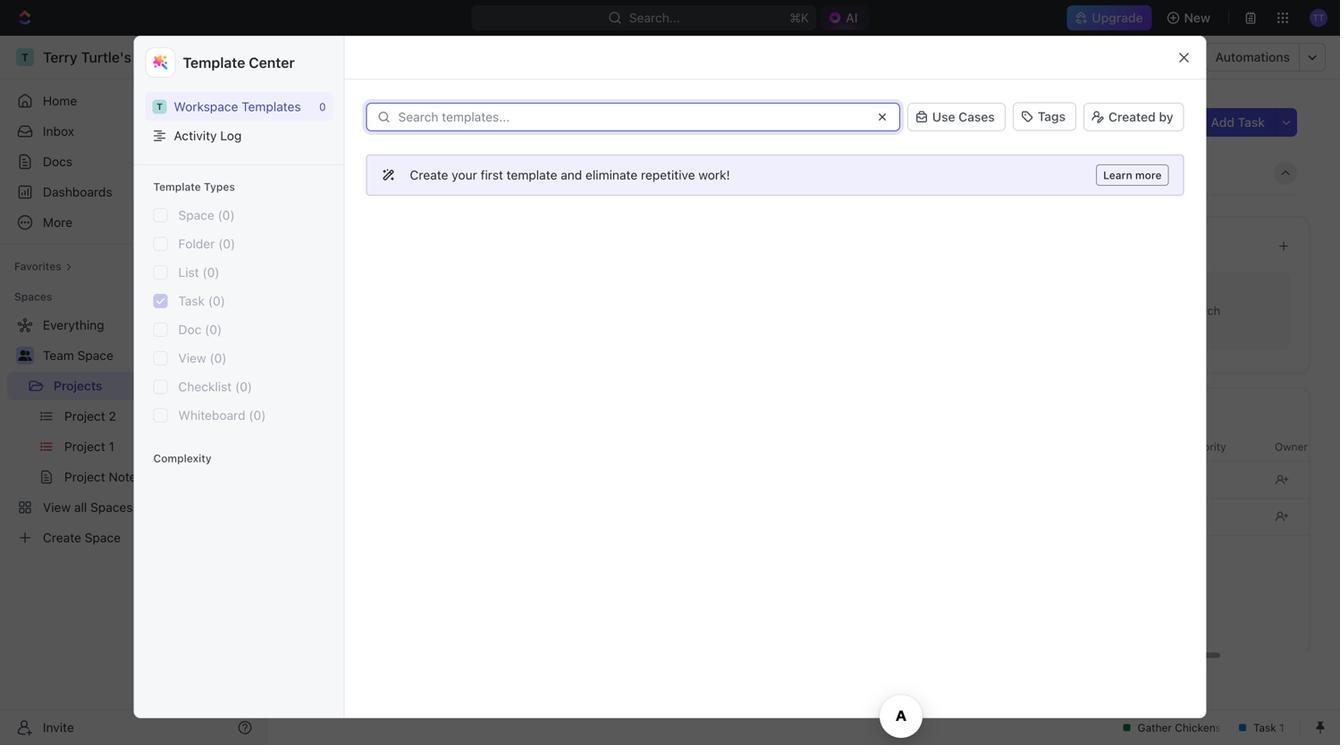 Task type: vqa. For each thing, say whether or not it's contained in the screenshot.
"List (0)"
yes



Task type: describe. For each thing, give the bounding box(es) containing it.
owner
[[1275, 441, 1308, 453]]

checklist
[[178, 380, 232, 394]]

drop files here to attach
[[1090, 304, 1220, 317]]

template
[[507, 168, 557, 182]]

list inside button
[[372, 546, 391, 559]]

0 vertical spatial list link
[[486, 161, 511, 186]]

projects link
[[54, 372, 209, 401]]

cases
[[959, 110, 995, 124]]

1 horizontal spatial team space link
[[278, 46, 375, 68]]

doc
[[178, 322, 201, 337]]

project 1
[[318, 510, 368, 525]]

learn more
[[1103, 169, 1162, 181]]

space inside sidebar navigation
[[77, 348, 113, 363]]

whiteboard
[[178, 408, 245, 423]]

(0) for list (0)
[[202, 265, 219, 280]]

by
[[1159, 110, 1173, 124]]

template for template center
[[183, 54, 245, 71]]

terry turtle's workspace, , element
[[152, 99, 167, 114]]

types
[[204, 181, 235, 193]]

created
[[1109, 110, 1156, 124]]

dashboards link
[[7, 178, 259, 207]]

created by
[[1109, 110, 1173, 124]]

table
[[697, 166, 728, 181]]

new for new list
[[347, 546, 369, 559]]

template types
[[153, 181, 235, 193]]

files
[[1119, 304, 1142, 317]]

team space inside sidebar navigation
[[43, 348, 113, 363]]

gantt
[[631, 166, 664, 181]]

attach
[[1186, 304, 1220, 317]]

inbox
[[43, 124, 74, 139]]

projects inside sidebar navigation
[[54, 379, 102, 393]]

learn more link
[[1096, 165, 1169, 186]]

list down folder
[[178, 265, 199, 280]]

1
[[363, 510, 368, 525]]

workspace
[[174, 99, 238, 114]]

docs
[[43, 154, 72, 169]]

project 1 link
[[308, 500, 580, 535]]

use
[[932, 110, 955, 124]]

1 vertical spatial list link
[[304, 261, 612, 289]]

0 vertical spatial space
[[335, 50, 371, 64]]

calendar
[[544, 166, 598, 181]]

templates
[[242, 99, 301, 114]]

tree inside sidebar navigation
[[7, 311, 259, 553]]

1 horizontal spatial team
[[300, 50, 332, 64]]

(0) for space (0)
[[218, 208, 235, 223]]

learn
[[1103, 169, 1132, 181]]

add task button
[[1200, 108, 1276, 137]]

automations
[[1215, 50, 1290, 64]]

project for project 1
[[318, 510, 359, 525]]

whiteboard (0)
[[178, 408, 266, 423]]

home link
[[7, 87, 259, 115]]

task inside button
[[1238, 115, 1265, 130]]

favorites
[[14, 260, 61, 273]]

add task
[[1211, 115, 1265, 130]]

share button
[[1143, 43, 1198, 72]]

calendar link
[[541, 161, 598, 186]]

user group image
[[18, 350, 32, 361]]

Search templates... text field
[[398, 110, 864, 124]]

more
[[1135, 169, 1162, 181]]

user group image
[[284, 53, 295, 62]]

activity log button
[[145, 121, 333, 150]]

new for new
[[1184, 10, 1211, 25]]

(0) for whiteboard (0)
[[249, 408, 266, 423]]

eliminate
[[586, 168, 638, 182]]

and
[[561, 168, 582, 182]]

0
[[319, 100, 326, 113]]

automations button
[[1206, 44, 1299, 71]]

recent
[[311, 238, 358, 255]]

use cases button
[[907, 101, 1006, 133]]

checklist (0)
[[178, 380, 252, 394]]

template center
[[183, 54, 295, 71]]

log
[[220, 128, 242, 143]]

folder
[[178, 237, 215, 251]]

(0) for task (0)
[[208, 294, 225, 308]]

gantt link
[[627, 161, 664, 186]]

(0) for view (0)
[[210, 351, 227, 366]]

docs link
[[7, 148, 259, 176]]

created by button
[[1084, 103, 1184, 131]]

0 horizontal spatial task
[[178, 294, 205, 308]]

table link
[[693, 161, 728, 186]]

your
[[452, 168, 477, 182]]

tags button
[[1013, 102, 1076, 132]]

work!
[[698, 168, 730, 182]]

board link
[[418, 161, 457, 186]]

drop
[[1090, 304, 1116, 317]]

⌘k
[[790, 10, 809, 25]]

(0) for checklist (0)
[[235, 380, 252, 394]]

view
[[178, 351, 206, 366]]

spaces
[[14, 291, 52, 303]]

upgrade
[[1092, 10, 1143, 25]]

name button
[[308, 433, 580, 461]]



Task type: locate. For each thing, give the bounding box(es) containing it.
space up 'projects' link
[[77, 348, 113, 363]]

invite
[[43, 721, 74, 735]]

repetitive
[[641, 168, 695, 182]]

inbox link
[[7, 117, 259, 146]]

owner button
[[1264, 433, 1340, 461]]

new
[[1184, 10, 1211, 25], [347, 546, 369, 559]]

0 vertical spatial team
[[300, 50, 332, 64]]

new list button
[[308, 537, 1340, 568]]

new inside button
[[347, 546, 369, 559]]

name
[[318, 441, 348, 453]]

0 vertical spatial template
[[183, 54, 245, 71]]

(0) for doc (0)
[[205, 322, 222, 337]]

to
[[1172, 304, 1183, 317]]

None checkbox
[[153, 208, 168, 223], [153, 323, 168, 337], [153, 351, 168, 366], [153, 409, 168, 423], [153, 208, 168, 223], [153, 323, 168, 337], [153, 351, 168, 366], [153, 409, 168, 423]]

1 project from the top
[[318, 473, 359, 488]]

use cases
[[932, 110, 995, 124]]

new up share on the top right of page
[[1184, 10, 1211, 25]]

0 horizontal spatial team space
[[43, 348, 113, 363]]

list right your
[[490, 166, 511, 181]]

dashboards
[[43, 185, 112, 199]]

new button
[[1159, 4, 1221, 32]]

center
[[249, 54, 295, 71]]

1 vertical spatial team
[[43, 348, 74, 363]]

overview link
[[330, 161, 389, 186]]

1 vertical spatial projects
[[54, 379, 102, 393]]

list (0)
[[178, 265, 219, 280]]

0 horizontal spatial space
[[77, 348, 113, 363]]

team
[[300, 50, 332, 64], [43, 348, 74, 363]]

space down template types on the top of page
[[178, 208, 214, 223]]

template for template types
[[153, 181, 201, 193]]

1 vertical spatial team space link
[[43, 342, 256, 370]]

favorites button
[[7, 256, 79, 277]]

doc (0)
[[178, 322, 222, 337]]

team space link
[[278, 46, 375, 68], [43, 342, 256, 370]]

list link
[[486, 161, 511, 186], [304, 261, 612, 289]]

use cases button
[[907, 103, 1006, 131]]

1 horizontal spatial space
[[178, 208, 214, 223]]

team right user group image
[[43, 348, 74, 363]]

workspace templates
[[174, 99, 301, 114]]

lists
[[312, 409, 344, 426]]

priority
[[1190, 441, 1226, 453]]

template up 'workspace' at the left
[[183, 54, 245, 71]]

0 horizontal spatial team space link
[[43, 342, 256, 370]]

1 horizontal spatial task
[[1238, 115, 1265, 130]]

1 vertical spatial space
[[178, 208, 214, 223]]

(0) up whiteboard (0)
[[235, 380, 252, 394]]

(0) down types
[[218, 208, 235, 223]]

2 vertical spatial space
[[77, 348, 113, 363]]

None checkbox
[[153, 237, 168, 251], [153, 266, 168, 280], [153, 294, 168, 308], [153, 380, 168, 394], [153, 237, 168, 251], [153, 266, 168, 280], [153, 294, 168, 308], [153, 380, 168, 394]]

home
[[43, 93, 77, 108]]

1 vertical spatial team space
[[43, 348, 113, 363]]

2 project from the top
[[318, 510, 359, 525]]

create
[[410, 168, 448, 182]]

1 vertical spatial new
[[347, 546, 369, 559]]

t
[[157, 101, 163, 112]]

space (0)
[[178, 208, 235, 223]]

projects
[[310, 107, 409, 136], [54, 379, 102, 393]]

overview
[[333, 166, 389, 181]]

activity log
[[174, 128, 242, 143]]

task up doc at the left of page
[[178, 294, 205, 308]]

board
[[422, 166, 457, 181]]

project for project 2
[[318, 473, 359, 488]]

upgrade link
[[1067, 5, 1152, 30]]

list
[[490, 166, 511, 181], [178, 265, 199, 280], [336, 267, 357, 282], [372, 546, 391, 559]]

new down 1
[[347, 546, 369, 559]]

0 horizontal spatial new
[[347, 546, 369, 559]]

0 vertical spatial projects
[[310, 107, 409, 136]]

team space right user group icon
[[300, 50, 371, 64]]

project 2 link
[[308, 464, 580, 498]]

add
[[1211, 115, 1235, 130]]

0 vertical spatial team space link
[[278, 46, 375, 68]]

list down recent on the top left of the page
[[336, 267, 357, 282]]

task
[[1238, 115, 1265, 130], [178, 294, 205, 308]]

first
[[481, 168, 503, 182]]

1 horizontal spatial team space
[[300, 50, 371, 64]]

task right add
[[1238, 115, 1265, 130]]

project 2
[[318, 473, 370, 488]]

(0) up doc (0)
[[208, 294, 225, 308]]

space right user group icon
[[335, 50, 371, 64]]

2 horizontal spatial space
[[335, 50, 371, 64]]

0 vertical spatial project
[[318, 473, 359, 488]]

0 vertical spatial new
[[1184, 10, 1211, 25]]

1 horizontal spatial projects
[[310, 107, 409, 136]]

team inside tree
[[43, 348, 74, 363]]

1 vertical spatial project
[[318, 510, 359, 525]]

tree
[[7, 311, 259, 553]]

1 horizontal spatial new
[[1184, 10, 1211, 25]]

0 vertical spatial team space
[[300, 50, 371, 64]]

(0) down folder (0)
[[202, 265, 219, 280]]

folder (0)
[[178, 237, 235, 251]]

(0) right whiteboard
[[249, 408, 266, 423]]

team right user group icon
[[300, 50, 332, 64]]

(0)
[[218, 208, 235, 223], [218, 237, 235, 251], [202, 265, 219, 280], [208, 294, 225, 308], [205, 322, 222, 337], [210, 351, 227, 366], [235, 380, 252, 394], [249, 408, 266, 423]]

(0) right doc at the left of page
[[205, 322, 222, 337]]

created by button
[[1084, 103, 1184, 131]]

(0) right view
[[210, 351, 227, 366]]

team space link up 'projects' link
[[43, 342, 256, 370]]

template up space (0)
[[153, 181, 201, 193]]

create your first template and eliminate repetitive work!
[[410, 168, 730, 182]]

task (0)
[[178, 294, 225, 308]]

project
[[318, 473, 359, 488], [318, 510, 359, 525]]

0 vertical spatial task
[[1238, 115, 1265, 130]]

new inside button
[[1184, 10, 1211, 25]]

project left 2
[[318, 473, 359, 488]]

1 vertical spatial task
[[178, 294, 205, 308]]

new list
[[347, 546, 391, 559]]

share
[[1153, 50, 1188, 64]]

here
[[1145, 304, 1169, 317]]

team space
[[300, 50, 371, 64], [43, 348, 113, 363]]

0 horizontal spatial team
[[43, 348, 74, 363]]

project left 1
[[318, 510, 359, 525]]

view (0)
[[178, 351, 227, 366]]

0 horizontal spatial projects
[[54, 379, 102, 393]]

tags button
[[1013, 102, 1076, 131]]

lists button
[[311, 406, 1288, 428]]

search...
[[629, 10, 680, 25]]

1 vertical spatial template
[[153, 181, 201, 193]]

(0) right folder
[[218, 237, 235, 251]]

team space link up 0
[[278, 46, 375, 68]]

(0) for folder (0)
[[218, 237, 235, 251]]

sidebar navigation
[[0, 36, 267, 746]]

complexity
[[153, 452, 212, 465]]

template
[[183, 54, 245, 71], [153, 181, 201, 193]]

activity
[[174, 128, 217, 143]]

team space right user group image
[[43, 348, 113, 363]]

tree containing team space
[[7, 311, 259, 553]]

2
[[363, 473, 370, 488]]

list down project 1 link
[[372, 546, 391, 559]]



